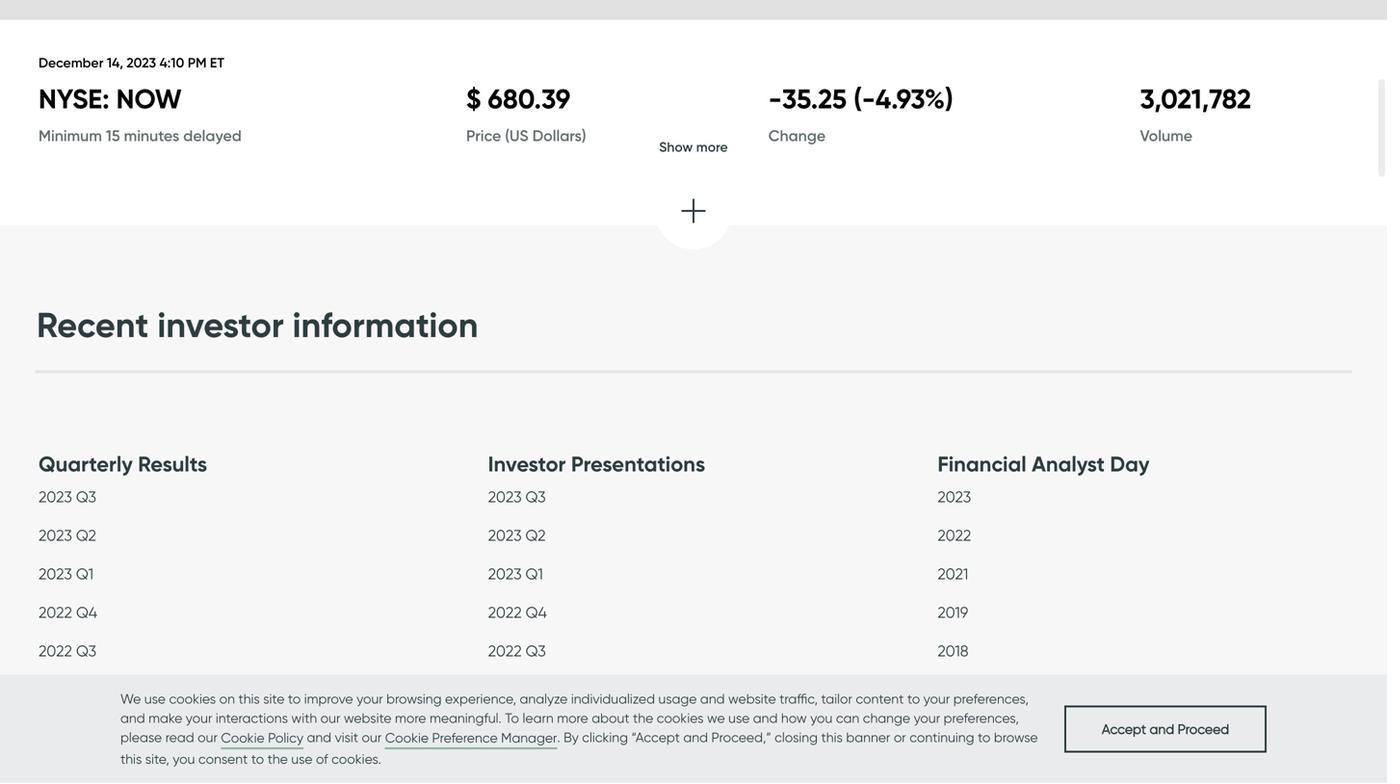 Task type: locate. For each thing, give the bounding box(es) containing it.
closing
[[775, 729, 818, 746]]

2023 q2 down investor
[[488, 526, 546, 545]]

day
[[1110, 451, 1150, 477]]

2023 q1 link for investor presentations
[[488, 565, 543, 588]]

0 horizontal spatial q4
[[76, 603, 97, 622]]

2017
[[938, 680, 968, 699]]

2023 q3 link for investor
[[488, 488, 546, 511]]

0 horizontal spatial our
[[198, 729, 218, 746]]

use up make
[[144, 691, 166, 707]]

q3 for quarterly's 2022 q3 link
[[76, 642, 96, 660]]

analyze
[[520, 691, 568, 707]]

1 cookie from the left
[[221, 730, 265, 746]]

0 horizontal spatial 2022 q3 link
[[39, 642, 96, 665]]

this down can
[[821, 729, 843, 746]]

2 2023 q3 from the left
[[488, 488, 546, 506]]

15
[[106, 126, 120, 145]]

2 horizontal spatial our
[[362, 729, 382, 746]]

0 vertical spatial you
[[810, 710, 833, 726]]

more inside button
[[696, 139, 728, 155]]

q4
[[76, 603, 97, 622], [526, 603, 547, 622]]

browsing
[[386, 691, 442, 707]]

to
[[288, 691, 301, 707], [907, 691, 920, 707], [978, 729, 991, 746], [251, 751, 264, 767]]

use left the of
[[291, 751, 313, 767]]

1 2023 q3 from the left
[[39, 488, 96, 506]]

our down the improve
[[320, 710, 340, 726]]

and
[[700, 691, 725, 707], [120, 710, 145, 726], [753, 710, 778, 726], [1150, 721, 1174, 737], [307, 729, 331, 746], [683, 729, 708, 746]]

q2 down the quarterly on the left
[[76, 526, 96, 545]]

2 cookie from the left
[[385, 730, 429, 746]]

1 2022 q4 link from the left
[[39, 603, 97, 627]]

q2 down investor
[[525, 526, 546, 545]]

0 horizontal spatial website
[[344, 710, 392, 726]]

our up consent
[[198, 729, 218, 746]]

1 2023 q1 link from the left
[[39, 565, 94, 588]]

cookie
[[221, 730, 265, 746], [385, 730, 429, 746]]

1 2023 q2 link from the left
[[39, 526, 96, 550]]

2022 q3 for quarterly results
[[39, 642, 96, 660]]

the up "accept
[[633, 710, 653, 726]]

website up visit
[[344, 710, 392, 726]]

0 horizontal spatial cookies
[[169, 691, 216, 707]]

2022 q4 for quarterly
[[39, 603, 97, 622]]

0 horizontal spatial cookie
[[221, 730, 265, 746]]

preference
[[432, 730, 498, 746]]

2023 q2 link down the quarterly on the left
[[39, 526, 96, 550]]

2023 q3 link
[[39, 488, 96, 511], [488, 488, 546, 511]]

0 horizontal spatial 2022 q4 link
[[39, 603, 97, 627]]

2023 q2 link
[[39, 526, 96, 550], [488, 526, 546, 550]]

2023 q3 down the quarterly on the left
[[39, 488, 96, 506]]

2019
[[938, 603, 968, 622]]

2 horizontal spatial use
[[728, 710, 750, 726]]

1 horizontal spatial 2023 q3
[[488, 488, 546, 506]]

1 q4 from the left
[[76, 603, 97, 622]]

q2 up learn
[[526, 680, 546, 699]]

website up proceed,"
[[728, 691, 776, 707]]

2023 q2 link for investor presentations
[[488, 526, 546, 550]]

you down tailor
[[810, 710, 833, 726]]

make
[[148, 710, 182, 726]]

1 2022 q4 from the left
[[39, 603, 97, 622]]

2023 q3
[[39, 488, 96, 506], [488, 488, 546, 506]]

1 horizontal spatial use
[[291, 751, 313, 767]]

1 horizontal spatial the
[[633, 710, 653, 726]]

2 2022 q3 link from the left
[[488, 642, 546, 665]]

1 horizontal spatial website
[[728, 691, 776, 707]]

this up interactions at the left bottom of the page
[[238, 691, 260, 707]]

1 horizontal spatial q4
[[526, 603, 547, 622]]

.
[[557, 729, 560, 746]]

2022 inside 2022 q1 link
[[488, 719, 522, 738]]

the down policy
[[267, 751, 288, 767]]

2023 q2 down the quarterly on the left
[[39, 526, 96, 545]]

we use cookies on this site to improve your browsing experience, analyze individualized usage and website traffic, tailor content to your preferences, and make your interactions with our website more meaningful. to learn more about the cookies we use and how you can change your preferences, please read our
[[120, 691, 1029, 746]]

2 2022 q4 from the left
[[488, 603, 547, 622]]

1 horizontal spatial 2023 q3 link
[[488, 488, 546, 511]]

1 vertical spatial this
[[821, 729, 843, 746]]

and inside . by clicking "accept and proceed," closing this banner or continuing to browse this site, you consent to the use of cookies.
[[683, 729, 708, 746]]

tailor
[[821, 691, 852, 707]]

2 2023 q2 from the left
[[488, 526, 546, 545]]

cookies.
[[331, 751, 381, 767]]

more up by
[[557, 710, 588, 726]]

recent
[[37, 303, 149, 346]]

2 vertical spatial use
[[291, 751, 313, 767]]

0 vertical spatial the
[[633, 710, 653, 726]]

0 horizontal spatial 2023 q2 link
[[39, 526, 96, 550]]

we
[[707, 710, 725, 726]]

1 horizontal spatial 2023 q1
[[488, 565, 543, 583]]

1 2023 q3 link from the left
[[39, 488, 96, 511]]

0 horizontal spatial 2023 q1
[[39, 565, 94, 583]]

1 horizontal spatial 2023 q1 link
[[488, 565, 543, 588]]

q4 for investor
[[526, 603, 547, 622]]

preferences, down the 2017 link
[[944, 710, 1019, 726]]

2023 q2 link down investor
[[488, 526, 546, 550]]

0 horizontal spatial this
[[120, 751, 142, 767]]

this down please
[[120, 751, 142, 767]]

2023 q3 link down the quarterly on the left
[[39, 488, 96, 511]]

0 horizontal spatial 2022 q3
[[39, 642, 96, 660]]

1 vertical spatial you
[[173, 751, 195, 767]]

1 horizontal spatial cookies
[[657, 710, 704, 726]]

more right show
[[696, 139, 728, 155]]

0 horizontal spatial more
[[395, 710, 426, 726]]

our right visit
[[362, 729, 382, 746]]

2022 q3 link
[[39, 642, 96, 665], [488, 642, 546, 665]]

2021 link
[[938, 565, 968, 588]]

cookie down interactions at the left bottom of the page
[[221, 730, 265, 746]]

this
[[238, 691, 260, 707], [821, 729, 843, 746], [120, 751, 142, 767]]

2022 q3 link for investor
[[488, 642, 546, 665]]

0 horizontal spatial 2023 q1 link
[[39, 565, 94, 588]]

1 horizontal spatial 2022 q4
[[488, 603, 547, 622]]

2 2022 q4 link from the left
[[488, 603, 547, 627]]

3,021,782
[[1140, 82, 1251, 115]]

0 vertical spatial website
[[728, 691, 776, 707]]

improve
[[304, 691, 353, 707]]

change
[[863, 710, 910, 726]]

1 horizontal spatial 2022 q3
[[488, 642, 546, 660]]

2022 q4
[[39, 603, 97, 622], [488, 603, 547, 622]]

site
[[263, 691, 285, 707]]

0 vertical spatial preferences,
[[953, 691, 1029, 707]]

2022 inside 2022 q2 'link'
[[488, 680, 522, 699]]

the inside the we use cookies on this site to improve your browsing experience, analyze individualized usage and website traffic, tailor content to your preferences, and make your interactions with our website more meaningful. to learn more about the cookies we use and how you can change your preferences, please read our
[[633, 710, 653, 726]]

your
[[356, 691, 383, 707], [923, 691, 950, 707], [186, 710, 212, 726], [914, 710, 940, 726]]

you
[[810, 710, 833, 726], [173, 751, 195, 767]]

0 horizontal spatial 2023 q3
[[39, 488, 96, 506]]

(us
[[505, 126, 529, 145]]

clicking
[[582, 729, 628, 746]]

2 2023 q1 from the left
[[488, 565, 543, 583]]

1 horizontal spatial this
[[238, 691, 260, 707]]

1 horizontal spatial cookie
[[385, 730, 429, 746]]

2023 q3 link for quarterly
[[39, 488, 96, 511]]

2023 q3 link down investor
[[488, 488, 546, 511]]

more down browsing
[[395, 710, 426, 726]]

2 2022 q3 from the left
[[488, 642, 546, 660]]

please
[[120, 729, 162, 746]]

0 horizontal spatial you
[[173, 751, 195, 767]]

traffic,
[[779, 691, 818, 707]]

0 vertical spatial this
[[238, 691, 260, 707]]

et
[[210, 54, 224, 71]]

1 2023 q2 from the left
[[39, 526, 96, 545]]

to up change
[[907, 691, 920, 707]]

or
[[894, 729, 906, 746]]

1 vertical spatial cookies
[[657, 710, 704, 726]]

2023 q1 link
[[39, 565, 94, 588], [488, 565, 543, 588]]

2023 q2 for investor presentations
[[488, 526, 546, 545]]

2022 q3
[[39, 642, 96, 660], [488, 642, 546, 660]]

1 2022 q3 from the left
[[39, 642, 96, 660]]

1 horizontal spatial 2022 q3 link
[[488, 642, 546, 665]]

1 2023 q1 from the left
[[39, 565, 94, 583]]

q4 for quarterly
[[76, 603, 97, 622]]

the inside . by clicking "accept and proceed," closing this banner or continuing to browse this site, you consent to the use of cookies.
[[267, 751, 288, 767]]

0 horizontal spatial use
[[144, 691, 166, 707]]

browse
[[994, 729, 1038, 746]]

how
[[781, 710, 807, 726]]

1 horizontal spatial 2023 q2 link
[[488, 526, 546, 550]]

q1
[[76, 565, 94, 583], [525, 565, 543, 583], [526, 719, 543, 738]]

2023 q1 link for quarterly results
[[39, 565, 94, 588]]

2 2023 q1 link from the left
[[488, 565, 543, 588]]

2022 q4 link
[[39, 603, 97, 627], [488, 603, 547, 627]]

1 2022 q3 link from the left
[[39, 642, 96, 665]]

preferences, up "browse"
[[953, 691, 1029, 707]]

2 horizontal spatial this
[[821, 729, 843, 746]]

1 horizontal spatial 2023 q2
[[488, 526, 546, 545]]

website
[[728, 691, 776, 707], [344, 710, 392, 726]]

cookies down usage
[[657, 710, 704, 726]]

2 2023 q3 link from the left
[[488, 488, 546, 511]]

delayed
[[183, 126, 242, 145]]

1 vertical spatial use
[[728, 710, 750, 726]]

policy
[[268, 730, 303, 746]]

1 horizontal spatial you
[[810, 710, 833, 726]]

2022 q2
[[488, 680, 546, 699]]

2023 for investor presentations's 2023 q1 link
[[488, 565, 522, 583]]

you down read
[[173, 751, 195, 767]]

0 horizontal spatial 2022 q4
[[39, 603, 97, 622]]

4.93%)
[[875, 82, 953, 115]]

quarterly results
[[39, 451, 207, 477]]

use up proceed,"
[[728, 710, 750, 726]]

1 horizontal spatial 2022 q4 link
[[488, 603, 547, 627]]

2023 q1
[[39, 565, 94, 583], [488, 565, 543, 583]]

cookie down browsing
[[385, 730, 429, 746]]

0 horizontal spatial 2023 q2
[[39, 526, 96, 545]]

1 vertical spatial the
[[267, 751, 288, 767]]

2 q4 from the left
[[526, 603, 547, 622]]

proceed,"
[[711, 729, 771, 746]]

q3 for 2023 q3 link for investor
[[525, 488, 546, 506]]

2023 q2
[[39, 526, 96, 545], [488, 526, 546, 545]]

2018
[[938, 642, 969, 660]]

(-
[[854, 82, 875, 115]]

cookies up make
[[169, 691, 216, 707]]

consent
[[198, 751, 248, 767]]

our
[[320, 710, 340, 726], [198, 729, 218, 746], [362, 729, 382, 746]]

2023 q3 down investor
[[488, 488, 546, 506]]

2 2023 q2 link from the left
[[488, 526, 546, 550]]

0 horizontal spatial the
[[267, 751, 288, 767]]

2 horizontal spatial more
[[696, 139, 728, 155]]

0 horizontal spatial 2023 q3 link
[[39, 488, 96, 511]]

with
[[291, 710, 317, 726]]

0 vertical spatial cookies
[[169, 691, 216, 707]]



Task type: vqa. For each thing, say whether or not it's contained in the screenshot.
2nd 2023 Q2 Link from the right
yes



Task type: describe. For each thing, give the bounding box(es) containing it.
to
[[505, 710, 519, 726]]

2022 q4 link for investor
[[488, 603, 547, 627]]

financial
[[938, 451, 1026, 477]]

december 14, 2023 4:10 pm et
[[39, 54, 224, 71]]

change
[[768, 126, 826, 145]]

meaningful.
[[430, 710, 502, 726]]

2023 q1 for investor
[[488, 565, 543, 583]]

cookie policy and visit our cookie preference manager
[[221, 729, 557, 746]]

2022 q3 for investor presentations
[[488, 642, 546, 660]]

. by clicking "accept and proceed," closing this banner or continuing to browse this site, you consent to the use of cookies.
[[120, 729, 1038, 767]]

to right site
[[288, 691, 301, 707]]

2023 for the 2023 q2 link for investor presentations
[[488, 526, 522, 545]]

our inside cookie policy and visit our cookie preference manager
[[362, 729, 382, 746]]

2022 q3 link for quarterly
[[39, 642, 96, 665]]

of
[[316, 751, 328, 767]]

banner
[[846, 729, 890, 746]]

to left "browse"
[[978, 729, 991, 746]]

show
[[659, 139, 693, 155]]

1 horizontal spatial our
[[320, 710, 340, 726]]

2023 for quarterly 2023 q3 link
[[39, 488, 72, 506]]

2022 link
[[938, 526, 971, 550]]

cookie policy link
[[221, 728, 303, 749]]

we
[[120, 691, 141, 707]]

continuing
[[909, 729, 974, 746]]

to down cookie policy 'link'
[[251, 751, 264, 767]]

can
[[836, 710, 859, 726]]

usage
[[658, 691, 697, 707]]

2022 q2 link
[[488, 680, 546, 704]]

information
[[292, 303, 478, 346]]

2022 q4 for investor
[[488, 603, 547, 622]]

q1 for quarterly
[[76, 565, 94, 583]]

on
[[219, 691, 235, 707]]

minimum
[[39, 126, 102, 145]]

interactions
[[216, 710, 288, 726]]

q3 for 2022 q3 link for investor
[[526, 642, 546, 660]]

35.25
[[782, 82, 847, 115]]

2019 link
[[938, 603, 968, 627]]

1 vertical spatial website
[[344, 710, 392, 726]]

2 vertical spatial this
[[120, 751, 142, 767]]

minimum 15 minutes delayed
[[39, 126, 242, 145]]

and inside button
[[1150, 721, 1174, 737]]

-
[[768, 82, 782, 115]]

-35.25 (-4.93%)
[[768, 82, 953, 115]]

1 horizontal spatial more
[[557, 710, 588, 726]]

$
[[466, 82, 481, 115]]

and inside cookie policy and visit our cookie preference manager
[[307, 729, 331, 746]]

presentations
[[571, 451, 705, 477]]

2022 q4 link for quarterly
[[39, 603, 97, 627]]

2023 for the 2023 q2 link associated with quarterly results
[[39, 526, 72, 545]]

visit
[[335, 729, 358, 746]]

show more button
[[655, 139, 732, 249]]

minutes
[[124, 126, 179, 145]]

2023 q2 for quarterly results
[[39, 526, 96, 545]]

14,
[[107, 54, 123, 71]]

quarterly
[[39, 451, 133, 477]]

2023 q3 for quarterly results
[[39, 488, 96, 506]]

nyse: now
[[39, 82, 182, 115]]

2022 q1 link
[[488, 719, 543, 742]]

$ 680.39
[[466, 82, 570, 115]]

2018 link
[[938, 642, 969, 665]]

2023 q2 link for quarterly results
[[39, 526, 96, 550]]

proceed
[[1178, 721, 1229, 737]]

volume
[[1140, 126, 1193, 145]]

price
[[466, 126, 501, 145]]

december
[[39, 54, 103, 71]]

1 vertical spatial preferences,
[[944, 710, 1019, 726]]

recent investor information
[[37, 303, 478, 346]]

4:10
[[160, 54, 184, 71]]

manager
[[501, 730, 557, 746]]

read
[[165, 729, 194, 746]]

use inside . by clicking "accept and proceed," closing this banner or continuing to browse this site, you consent to the use of cookies.
[[291, 751, 313, 767]]

analyst
[[1032, 451, 1105, 477]]

nyse:
[[39, 82, 109, 115]]

0 vertical spatial use
[[144, 691, 166, 707]]

experience,
[[445, 691, 516, 707]]

financial analyst day
[[938, 451, 1150, 477]]

pm
[[188, 54, 207, 71]]

2021
[[938, 565, 968, 583]]

q2 for quarterly
[[76, 526, 96, 545]]

site,
[[145, 751, 169, 767]]

individualized
[[571, 691, 655, 707]]

2023 link
[[938, 488, 971, 511]]

learn
[[523, 710, 554, 726]]

2023 for 2023 q1 link for quarterly results
[[39, 565, 72, 583]]

q2 inside 2022 q2 'link'
[[526, 680, 546, 699]]

content
[[856, 691, 904, 707]]

investor
[[157, 303, 284, 346]]

2023 q1 for quarterly
[[39, 565, 94, 583]]

investor
[[488, 451, 566, 477]]

results
[[138, 451, 207, 477]]

show more
[[659, 139, 728, 155]]

q1 for investor
[[525, 565, 543, 583]]

2023 for 2023 q3 link for investor
[[488, 488, 522, 506]]

now
[[116, 82, 182, 115]]

you inside the we use cookies on this site to improve your browsing experience, analyze individualized usage and website traffic, tailor content to your preferences, and make your interactions with our website more meaningful. to learn more about the cookies we use and how you can change your preferences, please read our
[[810, 710, 833, 726]]

about
[[592, 710, 630, 726]]

q2 for investor
[[525, 526, 546, 545]]

investor presentations
[[488, 451, 705, 477]]

accept and proceed button
[[1064, 705, 1267, 753]]

2017 link
[[938, 680, 968, 704]]

680.39
[[488, 82, 570, 115]]

"accept
[[631, 729, 680, 746]]

dollars)
[[532, 126, 586, 145]]

accept
[[1102, 721, 1146, 737]]

you inside . by clicking "accept and proceed," closing this banner or continuing to browse this site, you consent to the use of cookies.
[[173, 751, 195, 767]]

2023 q3 for investor presentations
[[488, 488, 546, 506]]

q3 for quarterly 2023 q3 link
[[76, 488, 96, 506]]

price (us dollars)
[[466, 126, 586, 145]]

by
[[564, 729, 579, 746]]

this inside the we use cookies on this site to improve your browsing experience, analyze individualized usage and website traffic, tailor content to your preferences, and make your interactions with our website more meaningful. to learn more about the cookies we use and how you can change your preferences, please read our
[[238, 691, 260, 707]]



